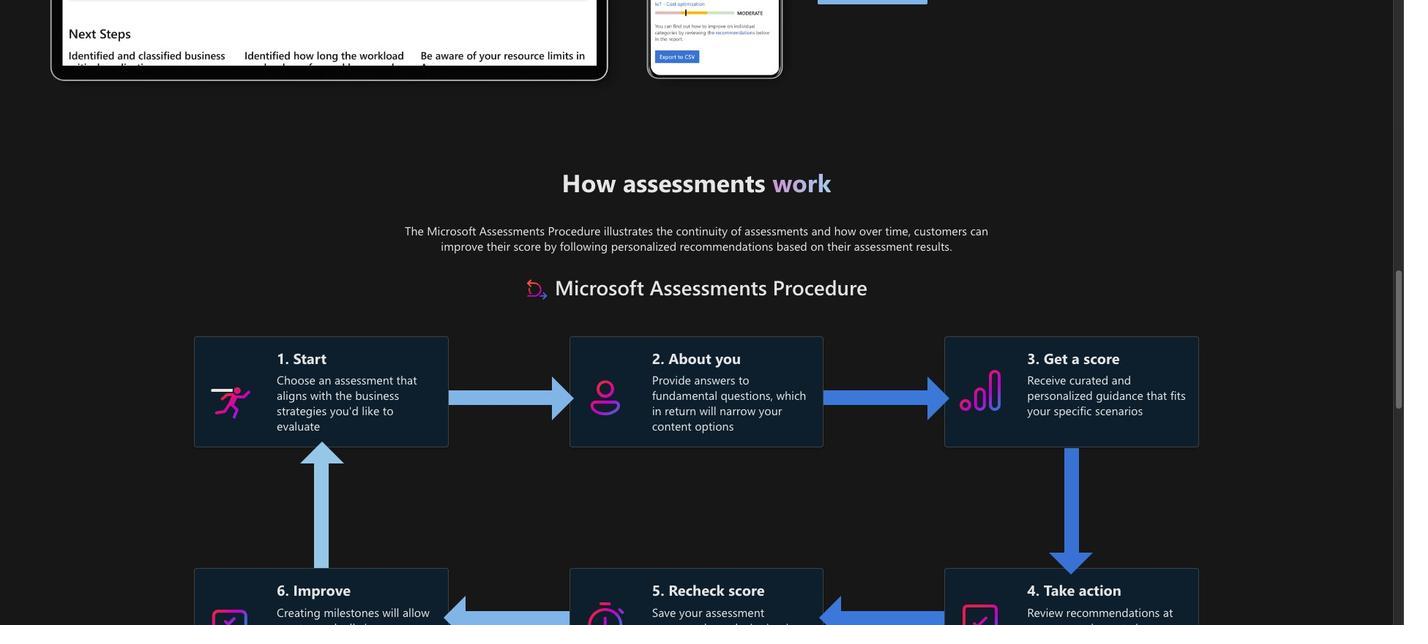 Task type: describe. For each thing, give the bounding box(es) containing it.
allow
[[403, 605, 430, 621]]

by
[[544, 238, 557, 254]]

1 vertical spatial procedure
[[773, 273, 867, 301]]

score inside 5. recheck score save your assessment progress through signing i
[[729, 581, 765, 601]]

provide
[[652, 373, 691, 388]]

of
[[731, 223, 741, 239]]

microsoft assessments procedure
[[555, 273, 867, 301]]

1 vertical spatial assessments
[[650, 273, 767, 301]]

choose
[[277, 373, 316, 388]]

review
[[1027, 605, 1063, 621]]

fundamental
[[652, 388, 717, 403]]

based
[[776, 238, 807, 254]]

gradually
[[313, 621, 361, 626]]

your inside 5. recheck score save your assessment progress through signing i
[[679, 605, 702, 621]]

personalized inside the microsoft assessments procedure illustrates the continuity of assessments and how over time, customers can improve their score by following personalized recommendations based on their assessment results.
[[611, 238, 677, 254]]

progress
[[652, 621, 697, 626]]

the microsoft assessments procedure illustrates the continuity of assessments and how over time, customers can improve their score by following personalized recommendations based on their assessment results.
[[405, 223, 988, 254]]

5. recheck score save your assessment progress through signing i
[[652, 581, 795, 626]]

following
[[560, 238, 608, 254]]

recheck
[[668, 581, 725, 601]]

that inside 3. get a score receive curated and personalized guidance that fits your specific scenarios
[[1147, 388, 1167, 403]]

1 horizontal spatial microsoft
[[555, 273, 644, 301]]

will inside 2. about you provide answers to fundamental questions, which in return will narrow your content options
[[699, 403, 716, 419]]

3.
[[1027, 348, 1040, 368]]

your inside 3. get a score receive curated and personalized guidance that fits your specific scenarios
[[1027, 403, 1051, 419]]

options
[[695, 418, 734, 434]]

the
[[405, 223, 424, 239]]

improve inside 6. improve creating milestones will allow you to gradually improve you
[[364, 621, 407, 626]]

will inside 6. improve creating milestones will allow you to gradually improve you
[[382, 605, 399, 621]]

can
[[970, 223, 988, 239]]

1 their from the left
[[487, 238, 510, 254]]

to inside 6. improve creating milestones will allow you to gradually improve you
[[299, 621, 310, 626]]

5.
[[652, 581, 664, 601]]

narrow
[[720, 403, 756, 419]]

answers
[[694, 373, 735, 388]]

3. get a score receive curated and personalized guidance that fits your specific scenarios
[[1027, 348, 1186, 419]]

convenience
[[1054, 621, 1118, 626]]

to inside 2. about you provide answers to fundamental questions, which in return will narrow your content options
[[739, 373, 749, 388]]

through
[[700, 621, 742, 626]]

in
[[652, 403, 662, 419]]

fits
[[1170, 388, 1186, 403]]

recommendations inside the microsoft assessments procedure illustrates the continuity of assessments and how over time, customers can improve their score by following personalized recommendations based on their assessment results.
[[680, 238, 773, 254]]

the inside the microsoft assessments procedure illustrates the continuity of assessments and how over time, customers can improve their score by following personalized recommendations based on their assessment results.
[[656, 223, 673, 239]]

assessment inside the microsoft assessments procedure illustrates the continuity of assessments and how over time, customers can improve their score by following personalized recommendations based on their assessment results.
[[854, 238, 913, 254]]

that inside 1. start choose an assessment that aligns with the business strategies you'd like to evaluate
[[396, 373, 417, 388]]

you inside 6. improve creating milestones will allow you to gradually improve you
[[277, 621, 296, 626]]

signing
[[745, 621, 783, 626]]

guidance
[[1096, 388, 1143, 403]]

0 vertical spatial assessments
[[623, 166, 766, 199]]

content
[[652, 418, 692, 434]]

questions,
[[721, 388, 773, 403]]

the inside 1. start choose an assessment that aligns with the business strategies you'd like to evaluate
[[335, 388, 352, 403]]

you inside 2. about you provide answers to fundamental questions, which in return will narrow your content options
[[715, 348, 741, 368]]

results.
[[916, 238, 952, 254]]

take
[[1044, 581, 1075, 601]]

evaluate
[[277, 418, 320, 434]]

with
[[310, 388, 332, 403]]

4. take action review recommendations at your convenience to improv
[[1027, 581, 1178, 626]]

illustrates
[[604, 223, 653, 239]]

specific
[[1054, 403, 1092, 419]]

improve
[[293, 581, 351, 601]]

assessment inside 5. recheck score save your assessment progress through signing i
[[706, 605, 764, 621]]



Task type: locate. For each thing, give the bounding box(es) containing it.
to inside '4. take action review recommendations at your convenience to improv'
[[1121, 621, 1132, 626]]

1 horizontal spatial assessment
[[706, 605, 764, 621]]

you down 6.
[[277, 621, 296, 626]]

on
[[811, 238, 824, 254]]

assessments inside the microsoft assessments procedure illustrates the continuity of assessments and how over time, customers can improve their score by following personalized recommendations based on their assessment results.
[[479, 223, 545, 239]]

the right illustrates
[[656, 223, 673, 239]]

how
[[834, 223, 856, 239]]

tab panel
[[38, 0, 1355, 104]]

1 vertical spatial microsoft
[[555, 273, 644, 301]]

1 horizontal spatial recommendations
[[1066, 605, 1160, 621]]

over
[[859, 223, 882, 239]]

0 vertical spatial microsoft
[[427, 223, 476, 239]]

and inside 3. get a score receive curated and personalized guidance that fits your specific scenarios
[[1112, 373, 1131, 388]]

score
[[514, 238, 541, 254], [1084, 348, 1120, 368], [729, 581, 765, 601]]

work
[[772, 166, 831, 199]]

improve right the in the left of the page
[[441, 238, 483, 254]]

0 horizontal spatial will
[[382, 605, 399, 621]]

score inside 3. get a score receive curated and personalized guidance that fits your specific scenarios
[[1084, 348, 1120, 368]]

1 horizontal spatial procedure
[[773, 273, 867, 301]]

procedure
[[548, 223, 601, 239], [773, 273, 867, 301]]

assessments up continuity
[[623, 166, 766, 199]]

6.
[[277, 581, 289, 601]]

2 horizontal spatial assessment
[[854, 238, 913, 254]]

assessments
[[479, 223, 545, 239], [650, 273, 767, 301]]

aligns
[[277, 388, 307, 403]]

their
[[487, 238, 510, 254], [827, 238, 851, 254]]

save
[[652, 605, 676, 621]]

assessments inside the microsoft assessments procedure illustrates the continuity of assessments and how over time, customers can improve their score by following personalized recommendations based on their assessment results.
[[745, 223, 808, 239]]

procedure inside the microsoft assessments procedure illustrates the continuity of assessments and how over time, customers can improve their score by following personalized recommendations based on their assessment results.
[[548, 223, 601, 239]]

how assessments work
[[562, 166, 831, 199]]

start
[[293, 348, 327, 368]]

2 their from the left
[[827, 238, 851, 254]]

at
[[1163, 605, 1173, 621]]

1 horizontal spatial the
[[656, 223, 673, 239]]

action
[[1079, 581, 1121, 601]]

customers
[[914, 223, 967, 239]]

1 horizontal spatial their
[[827, 238, 851, 254]]

strategies
[[277, 403, 327, 419]]

2 horizontal spatial score
[[1084, 348, 1120, 368]]

procedure down on
[[773, 273, 867, 301]]

1 vertical spatial recommendations
[[1066, 605, 1160, 621]]

assessments right of
[[745, 223, 808, 239]]

1 horizontal spatial will
[[699, 403, 716, 419]]

and up "scenarios"
[[1112, 373, 1131, 388]]

assessment left results.
[[854, 238, 913, 254]]

your down 4.
[[1027, 621, 1051, 626]]

0 vertical spatial the
[[656, 223, 673, 239]]

score inside the microsoft assessments procedure illustrates the continuity of assessments and how over time, customers can improve their score by following personalized recommendations based on their assessment results.
[[514, 238, 541, 254]]

personalized inside 3. get a score receive curated and personalized guidance that fits your specific scenarios
[[1027, 388, 1093, 403]]

return
[[665, 403, 696, 419]]

and left how
[[811, 223, 831, 239]]

milestones
[[324, 605, 379, 621]]

assessment up the like
[[335, 373, 393, 388]]

1 vertical spatial will
[[382, 605, 399, 621]]

1 horizontal spatial score
[[729, 581, 765, 601]]

continuity
[[676, 223, 728, 239]]

and
[[811, 223, 831, 239], [1112, 373, 1131, 388]]

improve inside the microsoft assessments procedure illustrates the continuity of assessments and how over time, customers can improve their score by following personalized recommendations based on their assessment results.
[[441, 238, 483, 254]]

to right the like
[[383, 403, 394, 419]]

score left by at the left
[[514, 238, 541, 254]]

1 vertical spatial and
[[1112, 373, 1131, 388]]

0 vertical spatial and
[[811, 223, 831, 239]]

0 horizontal spatial score
[[514, 238, 541, 254]]

0 horizontal spatial microsoft
[[427, 223, 476, 239]]

1 horizontal spatial personalized
[[1027, 388, 1093, 403]]

personalized
[[611, 238, 677, 254], [1027, 388, 1093, 403]]

recommendations down action
[[1066, 605, 1160, 621]]

your down the recheck
[[679, 605, 702, 621]]

assessment inside 1. start choose an assessment that aligns with the business strategies you'd like to evaluate
[[335, 373, 393, 388]]

your
[[759, 403, 782, 419], [1027, 403, 1051, 419], [679, 605, 702, 621], [1027, 621, 1051, 626]]

0 vertical spatial you
[[715, 348, 741, 368]]

0 horizontal spatial their
[[487, 238, 510, 254]]

and inside the microsoft assessments procedure illustrates the continuity of assessments and how over time, customers can improve their score by following personalized recommendations based on their assessment results.
[[811, 223, 831, 239]]

0 vertical spatial procedure
[[548, 223, 601, 239]]

a
[[1072, 348, 1080, 368]]

0 horizontal spatial assessment
[[335, 373, 393, 388]]

0 horizontal spatial the
[[335, 388, 352, 403]]

receive
[[1027, 373, 1066, 388]]

1 vertical spatial you
[[277, 621, 296, 626]]

the right with
[[335, 388, 352, 403]]

2.
[[652, 348, 664, 368]]

1 horizontal spatial and
[[1112, 373, 1131, 388]]

improve
[[441, 238, 483, 254], [364, 621, 407, 626]]

you up answers
[[715, 348, 741, 368]]

to right answers
[[739, 373, 749, 388]]

4.
[[1027, 581, 1040, 601]]

score up signing
[[729, 581, 765, 601]]

assessment
[[854, 238, 913, 254], [335, 373, 393, 388], [706, 605, 764, 621]]

will left allow at left bottom
[[382, 605, 399, 621]]

6. improve creating milestones will allow you to gradually improve you
[[277, 581, 435, 626]]

1 vertical spatial improve
[[364, 621, 407, 626]]

0 horizontal spatial and
[[811, 223, 831, 239]]

to
[[739, 373, 749, 388], [383, 403, 394, 419], [299, 621, 310, 626], [1121, 621, 1132, 626]]

time,
[[885, 223, 911, 239]]

microsoft right the in the left of the page
[[427, 223, 476, 239]]

1 vertical spatial personalized
[[1027, 388, 1093, 403]]

your down receive
[[1027, 403, 1051, 419]]

you'd
[[330, 403, 359, 419]]

how
[[562, 166, 616, 199]]

0 vertical spatial personalized
[[611, 238, 677, 254]]

0 horizontal spatial personalized
[[611, 238, 677, 254]]

the
[[656, 223, 673, 239], [335, 388, 352, 403]]

0 horizontal spatial recommendations
[[680, 238, 773, 254]]

creating
[[277, 605, 321, 621]]

1. start choose an assessment that aligns with the business strategies you'd like to evaluate
[[277, 348, 417, 434]]

assessment down the recheck
[[706, 605, 764, 621]]

your inside '4. take action review recommendations at your convenience to improv'
[[1027, 621, 1051, 626]]

0 horizontal spatial assessments
[[479, 223, 545, 239]]

0 horizontal spatial you
[[277, 621, 296, 626]]

1 horizontal spatial that
[[1147, 388, 1167, 403]]

microsoft inside the microsoft assessments procedure illustrates the continuity of assessments and how over time, customers can improve their score by following personalized recommendations based on their assessment results.
[[427, 223, 476, 239]]

personalized right following
[[611, 238, 677, 254]]

1 vertical spatial the
[[335, 388, 352, 403]]

0 vertical spatial recommendations
[[680, 238, 773, 254]]

1.
[[277, 348, 289, 368]]

2 vertical spatial assessment
[[706, 605, 764, 621]]

0 vertical spatial improve
[[441, 238, 483, 254]]

0 horizontal spatial improve
[[364, 621, 407, 626]]

procedure down how
[[548, 223, 601, 239]]

about
[[668, 348, 711, 368]]

personalized down get
[[1027, 388, 1093, 403]]

microsoft
[[427, 223, 476, 239], [555, 273, 644, 301]]

that
[[396, 373, 417, 388], [1147, 388, 1167, 403]]

get
[[1044, 348, 1068, 368]]

you
[[715, 348, 741, 368], [277, 621, 296, 626]]

their left by at the left
[[487, 238, 510, 254]]

0 vertical spatial will
[[699, 403, 716, 419]]

business
[[355, 388, 399, 403]]

curated
[[1069, 373, 1108, 388]]

score up the curated on the right of the page
[[1084, 348, 1120, 368]]

scenarios
[[1095, 403, 1143, 419]]

your inside 2. about you provide answers to fundamental questions, which in return will narrow your content options
[[759, 403, 782, 419]]

1 horizontal spatial you
[[715, 348, 741, 368]]

2. about you provide answers to fundamental questions, which in return will narrow your content options
[[652, 348, 806, 434]]

2 vertical spatial score
[[729, 581, 765, 601]]

will right the "return"
[[699, 403, 716, 419]]

to inside 1. start choose an assessment that aligns with the business strategies you'd like to evaluate
[[383, 403, 394, 419]]

recommendations inside '4. take action review recommendations at your convenience to improv'
[[1066, 605, 1160, 621]]

1 horizontal spatial improve
[[441, 238, 483, 254]]

0 vertical spatial score
[[514, 238, 541, 254]]

microsoft down following
[[555, 273, 644, 301]]

to left gradually
[[299, 621, 310, 626]]

0 vertical spatial assessment
[[854, 238, 913, 254]]

0 vertical spatial assessments
[[479, 223, 545, 239]]

recommendations up 'microsoft assessments procedure'
[[680, 238, 773, 254]]

0 horizontal spatial procedure
[[548, 223, 601, 239]]

improve right gradually
[[364, 621, 407, 626]]

like
[[362, 403, 379, 419]]

1 vertical spatial score
[[1084, 348, 1120, 368]]

an
[[319, 373, 331, 388]]

their right on
[[827, 238, 851, 254]]

to right convenience
[[1121, 621, 1132, 626]]

1 horizontal spatial assessments
[[650, 273, 767, 301]]

assessments
[[623, 166, 766, 199], [745, 223, 808, 239]]

1 vertical spatial assessments
[[745, 223, 808, 239]]

your right the narrow
[[759, 403, 782, 419]]

which
[[776, 388, 806, 403]]

0 horizontal spatial that
[[396, 373, 417, 388]]

recommendations
[[680, 238, 773, 254], [1066, 605, 1160, 621]]

will
[[699, 403, 716, 419], [382, 605, 399, 621]]

1 vertical spatial assessment
[[335, 373, 393, 388]]



Task type: vqa. For each thing, say whether or not it's contained in the screenshot.
you to the bottom
yes



